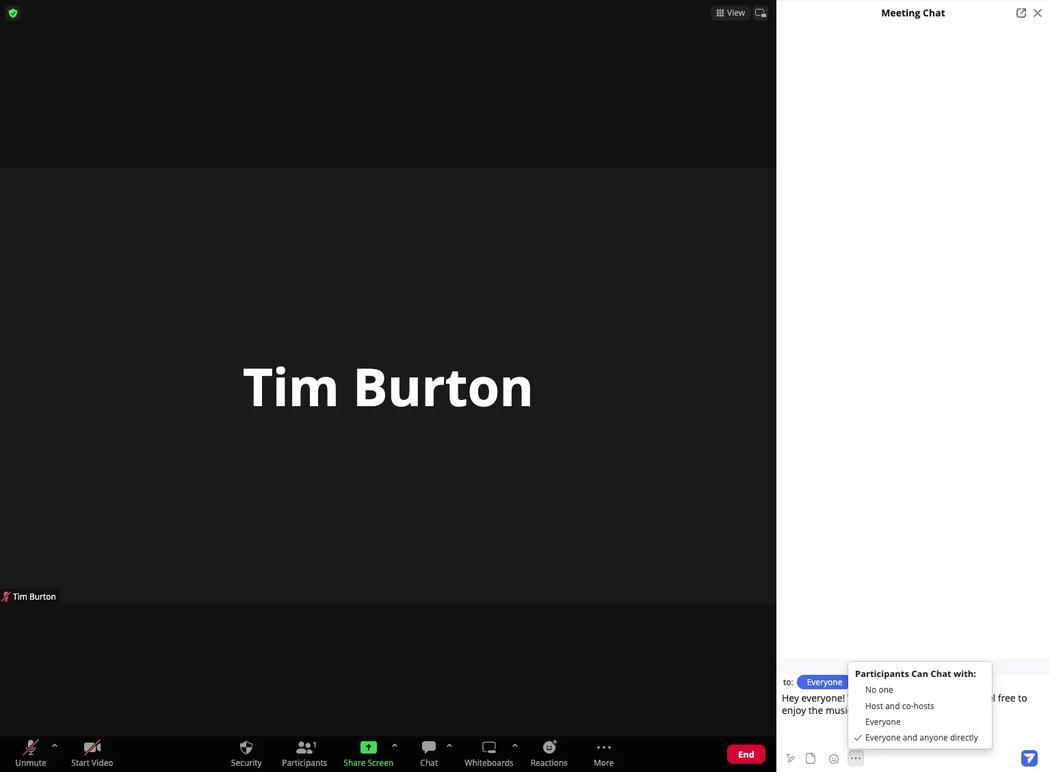 Task type: locate. For each thing, give the bounding box(es) containing it.
tb
[[1027, 11, 1041, 24]]

in meeting image
[[1040, 5, 1047, 11]]



Task type: vqa. For each thing, say whether or not it's contained in the screenshot.
the in meeting IMAGE
yes



Task type: describe. For each thing, give the bounding box(es) containing it.
in meeting image
[[1040, 5, 1047, 11]]



